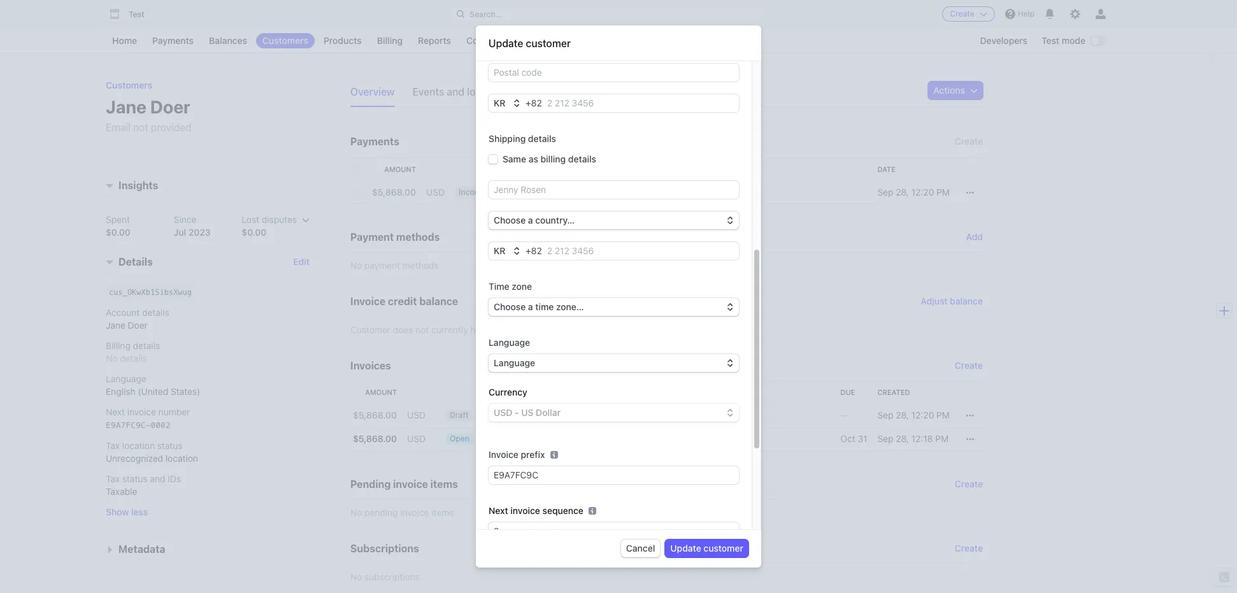 Task type: locate. For each thing, give the bounding box(es) containing it.
number up 'draft'
[[515, 388, 545, 396]]

1 horizontal spatial and
[[447, 86, 465, 98]]

$5,868.00 down invoices
[[353, 410, 397, 421]]

1 horizontal spatial number
[[515, 388, 545, 396]]

test left mode
[[1042, 35, 1060, 46]]

1 vertical spatial choose
[[494, 301, 526, 312]]

tax inside "tax location status unrecognized location"
[[106, 441, 120, 452]]

create link
[[955, 359, 983, 372]]

1 horizontal spatial billing
[[377, 35, 403, 46]]

doer inside account details jane doer
[[128, 320, 148, 331]]

0 horizontal spatial next
[[106, 407, 125, 418]]

1 vertical spatial a
[[528, 301, 533, 312]]

2 vertical spatial $5,868.00
[[353, 433, 397, 444]]

1 horizontal spatial customer
[[704, 543, 744, 554]]

create for pending invoice items
[[955, 479, 983, 490]]

time zone
[[489, 281, 532, 292]]

more
[[517, 35, 539, 46]]

2 jane from the top
[[106, 320, 125, 331]]

0 vertical spatial amount
[[384, 165, 416, 173]]

+ 82 up shipping details
[[526, 98, 542, 108]]

no left subscriptions
[[351, 572, 362, 583]]

Postal code text field
[[489, 64, 739, 82]]

not
[[133, 122, 148, 133], [416, 324, 429, 335]]

sep down date
[[878, 187, 894, 198]]

sep down created
[[878, 410, 894, 421]]

usd link for —
[[402, 404, 431, 428]]

1 82 from the top
[[531, 98, 542, 108]]

$5,868.00 for oct 31
[[353, 433, 397, 444]]

a for country…
[[528, 215, 533, 226]]

0 vertical spatial tax
[[106, 441, 120, 452]]

82 down choose a country…
[[531, 245, 542, 256]]

invoice left prefix
[[489, 449, 519, 460]]

mode
[[1062, 35, 1086, 46]]

billing left reports
[[377, 35, 403, 46]]

sep 28, 12:20 pm for second sep 28, 12:20 pm 'link' from the bottom of the page
[[878, 187, 950, 198]]

82
[[531, 98, 542, 108], [531, 245, 542, 256]]

and inside 'tax status and ids taxable'
[[150, 474, 165, 485]]

create for subscriptions
[[955, 543, 983, 554]]

payments right home
[[152, 35, 194, 46]]

balances link
[[203, 33, 254, 48]]

no for subscriptions
[[351, 572, 362, 583]]

customers inside customers jane doer email not provided
[[106, 80, 153, 91]]

usd link for oct 31
[[402, 428, 431, 451]]

1 tax from the top
[[106, 441, 120, 452]]

2 vertical spatial usd
[[407, 433, 426, 444]]

customers link
[[256, 33, 315, 48], [106, 80, 153, 91]]

customers up email
[[106, 80, 153, 91]]

2 vertical spatial svg image
[[967, 436, 975, 443]]

12:18
[[912, 433, 933, 444]]

2 sep 28, 12:20 pm from the top
[[878, 410, 950, 421]]

billing
[[377, 35, 403, 46], [106, 341, 131, 351]]

2 sep from the top
[[878, 410, 894, 421]]

status down the 0002
[[157, 441, 183, 452]]

2 212 3456 telephone field
[[542, 242, 739, 260]]

payments down overview 'button'
[[351, 136, 400, 147]]

doer inside customers jane doer email not provided
[[150, 96, 190, 117]]

payment
[[365, 260, 400, 271]]

1 horizontal spatial status
[[157, 441, 183, 452]]

0 vertical spatial choose
[[494, 215, 526, 226]]

invoice up customer at the bottom left of the page
[[351, 296, 386, 307]]

0 vertical spatial test
[[129, 10, 144, 19]]

0 vertical spatial number
[[515, 388, 545, 396]]

1 horizontal spatial balance
[[950, 296, 983, 307]]

0 vertical spatial 12:20
[[912, 187, 935, 198]]

invoice inside next invoice number e9a7fc9c-0002
[[127, 407, 156, 418]]

1 vertical spatial sep 28, 12:20 pm
[[878, 410, 950, 421]]

create button for pending invoice items
[[955, 478, 983, 491]]

payment up payment
[[351, 231, 394, 243]]

methods
[[396, 231, 440, 243], [403, 260, 439, 271]]

e9a7fc9c-
[[484, 411, 529, 421], [106, 421, 151, 431]]

— link
[[836, 404, 873, 428]]

account
[[106, 308, 140, 318]]

0 horizontal spatial payments
[[152, 35, 194, 46]]

e9a7fc9c- inside next invoice number e9a7fc9c-0002
[[106, 421, 151, 431]]

update right cancel
[[671, 543, 702, 554]]

a left time
[[528, 301, 533, 312]]

create button for payments
[[955, 133, 983, 150]]

no for payment methods
[[351, 260, 362, 271]]

not inside customers jane doer email not provided
[[133, 122, 148, 133]]

1 + from the top
[[526, 98, 531, 108]]

open
[[450, 434, 470, 444]]

location up ids
[[166, 453, 198, 464]]

doer up provided
[[150, 96, 190, 117]]

invoice up the 0002
[[127, 407, 156, 418]]

2 82 from the top
[[531, 245, 542, 256]]

usd left draft at left
[[407, 410, 426, 421]]

payment down description on the left top of page
[[524, 187, 560, 198]]

0 vertical spatial payments
[[152, 35, 194, 46]]

number up the 0002
[[159, 407, 190, 418]]

items down "pending invoice items"
[[432, 507, 454, 518]]

customers
[[263, 35, 308, 46], [106, 80, 153, 91]]

svg image up add
[[967, 189, 975, 197]]

language down balance.
[[489, 337, 530, 348]]

and
[[447, 86, 465, 98], [150, 474, 165, 485]]

methods up the no payment methods
[[396, 231, 440, 243]]

and left ids
[[150, 474, 165, 485]]

1 vertical spatial next
[[489, 505, 508, 516]]

no left the pending at the bottom left of the page
[[351, 507, 362, 518]]

0 vertical spatial payment
[[524, 187, 560, 198]]

0 horizontal spatial doer
[[128, 320, 148, 331]]

a inside popup button
[[528, 215, 533, 226]]

payment for invoice
[[524, 187, 605, 198]]

zone
[[512, 281, 532, 292]]

invoice prefix
[[489, 449, 545, 460]]

0 horizontal spatial e9a7fc9c-
[[106, 421, 151, 431]]

+ down choose a country…
[[526, 245, 531, 256]]

1 sep 28, 12:20 pm from the top
[[878, 187, 950, 198]]

home
[[112, 35, 137, 46]]

details right billing
[[568, 154, 597, 164]]

1 vertical spatial 28,
[[896, 410, 909, 421]]

create for payments
[[955, 136, 983, 147]]

tax inside 'tax status and ids taxable'
[[106, 474, 120, 485]]

$5,868.00 up pending in the bottom of the page
[[353, 433, 397, 444]]

1 vertical spatial payment
[[351, 231, 394, 243]]

sep 28, 12:20 pm link up sep 28, 12:18 pm
[[873, 404, 955, 428]]

payment for payment for invoice
[[524, 187, 560, 198]]

usd link
[[421, 181, 450, 204], [402, 404, 431, 428], [402, 428, 431, 451]]

—
[[841, 410, 849, 421]]

usd link left draft at left
[[402, 404, 431, 428]]

reports link
[[412, 33, 458, 48]]

1 horizontal spatial update customer
[[671, 543, 744, 554]]

0 vertical spatial jane
[[106, 96, 147, 117]]

balance up customer does not currently have a balance.
[[420, 296, 458, 307]]

0 vertical spatial + 82
[[526, 98, 542, 108]]

1 vertical spatial usd
[[407, 410, 426, 421]]

0 horizontal spatial billing
[[106, 341, 131, 351]]

0 vertical spatial billing
[[377, 35, 403, 46]]

1 + 82 from the top
[[526, 98, 542, 108]]

0 vertical spatial 28,
[[896, 187, 909, 198]]

update inside button
[[671, 543, 702, 554]]

0 horizontal spatial customers
[[106, 80, 153, 91]]

tax up unrecognized
[[106, 441, 120, 452]]

1 vertical spatial language
[[494, 358, 535, 368]]

due
[[841, 388, 856, 396]]

customers left products
[[263, 35, 308, 46]]

$0.00 down "lost"
[[242, 227, 267, 238]]

balances
[[209, 35, 247, 46]]

choose
[[494, 215, 526, 226], [494, 301, 526, 312]]

+ for 2 212 3456 phone field at the top
[[526, 245, 531, 256]]

usd link left the open link
[[402, 428, 431, 451]]

no left payment
[[351, 260, 362, 271]]

(united
[[138, 387, 168, 397]]

0 horizontal spatial customer
[[526, 38, 571, 49]]

82 up shipping details
[[531, 98, 542, 108]]

test inside button
[[129, 10, 144, 19]]

help button
[[1001, 4, 1040, 24]]

details down cus_okwxb1sibsxwug
[[142, 308, 169, 318]]

pm for —
[[937, 410, 950, 421]]

methods down payment methods
[[403, 260, 439, 271]]

0 vertical spatial status
[[157, 441, 183, 452]]

next invoice sequence
[[489, 505, 584, 516]]

invoice up e9a7fc9c-draft
[[484, 388, 513, 396]]

usd left open
[[407, 433, 426, 444]]

2 vertical spatial sep
[[878, 433, 894, 444]]

update down search… on the top of page
[[489, 38, 524, 49]]

a right the have
[[492, 324, 497, 335]]

next for next invoice sequence
[[489, 505, 508, 516]]

states)
[[171, 387, 200, 397]]

1 vertical spatial $5,868.00
[[353, 410, 397, 421]]

2 12:20 from the top
[[912, 410, 935, 421]]

1 $0.00 from the left
[[106, 227, 131, 238]]

status
[[157, 441, 183, 452], [122, 474, 148, 485]]

1 horizontal spatial doer
[[150, 96, 190, 117]]

e9a7fc9c- inside e9a7fc9c-draft link
[[484, 411, 529, 421]]

e9a7fc9c-draft link
[[479, 404, 836, 428]]

2 vertical spatial 28,
[[896, 433, 909, 444]]

2 tax from the top
[[106, 474, 120, 485]]

next invoice number e9a7fc9c-0002
[[106, 407, 190, 431]]

1 horizontal spatial location
[[166, 453, 198, 464]]

0 vertical spatial a
[[528, 215, 533, 226]]

location up unrecognized
[[122, 441, 155, 452]]

doer
[[150, 96, 190, 117], [128, 320, 148, 331]]

1 vertical spatial pm
[[937, 410, 950, 421]]

show less
[[106, 507, 148, 518]]

and left logs
[[447, 86, 465, 98]]

1 horizontal spatial update
[[671, 543, 702, 554]]

2 choose from the top
[[494, 301, 526, 312]]

sep 28, 12:20 pm
[[878, 187, 950, 198], [878, 410, 950, 421]]

+ up shipping details
[[526, 98, 531, 108]]

1 vertical spatial tax
[[106, 474, 120, 485]]

sep right 31
[[878, 433, 894, 444]]

2 + 82 from the top
[[526, 245, 542, 256]]

oct 31
[[841, 433, 868, 444]]

create
[[950, 9, 975, 18], [955, 136, 983, 147], [955, 360, 983, 371], [955, 479, 983, 490], [955, 543, 983, 554]]

0 horizontal spatial payment
[[351, 231, 394, 243]]

2 vertical spatial language
[[106, 374, 146, 385]]

adjust
[[921, 296, 948, 307]]

1 horizontal spatial next
[[489, 505, 508, 516]]

0 vertical spatial +
[[526, 98, 531, 108]]

Invoice prefix text field
[[489, 467, 739, 484]]

0 horizontal spatial balance
[[420, 296, 458, 307]]

$5,868.00 link up payment methods
[[367, 181, 421, 204]]

customer
[[351, 324, 391, 335]]

1 choose from the top
[[494, 215, 526, 226]]

1 horizontal spatial e9a7fc9c-
[[484, 411, 529, 421]]

$5,868.00 link down invoices
[[351, 404, 402, 428]]

0 vertical spatial pm
[[937, 187, 950, 198]]

1 vertical spatial sep
[[878, 410, 894, 421]]

logs
[[467, 86, 487, 98]]

not right does
[[416, 324, 429, 335]]

1 vertical spatial 12:20
[[912, 410, 935, 421]]

0 vertical spatial not
[[133, 122, 148, 133]]

$0.00 down spent
[[106, 227, 131, 238]]

2 balance from the left
[[950, 296, 983, 307]]

language up invoice number
[[494, 358, 535, 368]]

tax location status unrecognized location
[[106, 441, 198, 464]]

currency
[[489, 387, 528, 398]]

2 vertical spatial a
[[492, 324, 497, 335]]

no pending invoice items
[[351, 507, 454, 518]]

1 vertical spatial amount
[[365, 388, 397, 396]]

e9a7fc9c- up unrecognized
[[106, 421, 151, 431]]

currently
[[432, 324, 468, 335]]

1 vertical spatial and
[[150, 474, 165, 485]]

sep
[[878, 187, 894, 198], [878, 410, 894, 421], [878, 433, 894, 444]]

1 horizontal spatial not
[[416, 324, 429, 335]]

details down account details jane doer
[[133, 341, 160, 351]]

next inside next invoice number e9a7fc9c-0002
[[106, 407, 125, 418]]

$5,868.00 link
[[367, 181, 421, 204], [351, 404, 402, 428], [351, 428, 402, 451]]

test for test mode
[[1042, 35, 1060, 46]]

jane down account
[[106, 320, 125, 331]]

1 vertical spatial svg image
[[967, 412, 975, 420]]

3 svg image from the top
[[967, 436, 975, 443]]

details
[[119, 257, 153, 268]]

language inside popup button
[[494, 358, 535, 368]]

more button
[[511, 33, 558, 48]]

cus_okwxb1sibsxwug button
[[109, 286, 192, 299]]

choose a country… button
[[489, 212, 739, 229]]

0 vertical spatial location
[[122, 441, 155, 452]]

1 vertical spatial status
[[122, 474, 148, 485]]

0 vertical spatial items
[[431, 479, 458, 490]]

choose a time zone…
[[494, 301, 584, 312]]

1 vertical spatial +
[[526, 245, 531, 256]]

no up "english"
[[106, 353, 118, 364]]

+ 82 for 2 212 3456 telephone field
[[526, 98, 542, 108]]

3 sep from the top
[[878, 433, 894, 444]]

as
[[529, 154, 539, 164]]

0 vertical spatial methods
[[396, 231, 440, 243]]

customers link left products link
[[256, 33, 315, 48]]

0 horizontal spatial not
[[133, 122, 148, 133]]

usd left incomplete
[[426, 187, 445, 198]]

choose inside popup button
[[494, 301, 526, 312]]

next down invoice prefix
[[489, 505, 508, 516]]

details inside account details jane doer
[[142, 308, 169, 318]]

0 vertical spatial sep 28, 12:20 pm
[[878, 187, 950, 198]]

language up "english"
[[106, 374, 146, 385]]

e9a7fc9c- down "currency"
[[484, 411, 529, 421]]

language button
[[489, 354, 739, 372]]

+ 82 down choose a country…
[[526, 245, 542, 256]]

0 horizontal spatial update customer
[[489, 38, 571, 49]]

0 horizontal spatial number
[[159, 407, 190, 418]]

payment for payment methods
[[351, 231, 394, 243]]

1 horizontal spatial $0.00
[[242, 227, 267, 238]]

tab list containing overview
[[351, 82, 505, 107]]

0 vertical spatial next
[[106, 407, 125, 418]]

svg image
[[967, 189, 975, 197], [967, 412, 975, 420], [967, 436, 975, 443]]

1 vertical spatial test
[[1042, 35, 1060, 46]]

0 vertical spatial sep
[[878, 187, 894, 198]]

choose inside popup button
[[494, 215, 526, 226]]

customer inside button
[[704, 543, 744, 554]]

$5,868.00 link up pending in the bottom of the page
[[351, 428, 402, 451]]

pending
[[351, 479, 391, 490]]

customer
[[526, 38, 571, 49], [704, 543, 744, 554]]

customers link up email
[[106, 80, 153, 91]]

$5,868.00 link for —
[[351, 404, 402, 428]]

billing inside billing details no details
[[106, 341, 131, 351]]

1 horizontal spatial customers link
[[256, 33, 315, 48]]

details up the same as billing details
[[528, 133, 556, 144]]

sep 28, 12:18 pm
[[878, 433, 949, 444]]

1 vertical spatial customers
[[106, 80, 153, 91]]

svg image right 12:18
[[967, 436, 975, 443]]

2 + from the top
[[526, 245, 531, 256]]

payments link
[[146, 33, 200, 48]]

test up home
[[129, 10, 144, 19]]

billing for billing
[[377, 35, 403, 46]]

doer down account
[[128, 320, 148, 331]]

0 vertical spatial and
[[447, 86, 465, 98]]

a inside popup button
[[528, 301, 533, 312]]

jane up email
[[106, 96, 147, 117]]

invoice up no pending invoice items
[[393, 479, 428, 490]]

tab list
[[351, 82, 505, 107]]

choose down incomplete link
[[494, 215, 526, 226]]

0 horizontal spatial status
[[122, 474, 148, 485]]

1 sep from the top
[[878, 187, 894, 198]]

choose down time zone at the left of page
[[494, 301, 526, 312]]

a left country…
[[528, 215, 533, 226]]

1 jane from the top
[[106, 96, 147, 117]]

tax for tax location status unrecognized location
[[106, 441, 120, 452]]

tax up taxable
[[106, 474, 120, 485]]

balance right adjust
[[950, 296, 983, 307]]

invoice left the sequence
[[511, 505, 540, 516]]

update customer inside button
[[671, 543, 744, 554]]

1 vertical spatial customer
[[704, 543, 744, 554]]

1 vertical spatial location
[[166, 453, 198, 464]]

0 horizontal spatial customers link
[[106, 80, 153, 91]]

2 28, from the top
[[896, 410, 909, 421]]

sep 28, 12:20 pm link down date
[[873, 181, 955, 204]]

billing down account details jane doer
[[106, 341, 131, 351]]

0 horizontal spatial $0.00
[[106, 227, 131, 238]]

0 horizontal spatial and
[[150, 474, 165, 485]]

$5,868.00 link for oct 31
[[351, 428, 402, 451]]

sep 28, 12:20 pm up sep 28, 12:18 pm
[[878, 410, 950, 421]]

1 vertical spatial number
[[159, 407, 190, 418]]

events
[[413, 86, 445, 98]]

details for account details jane doer
[[142, 308, 169, 318]]

next
[[106, 407, 125, 418], [489, 505, 508, 516]]

jane inside customers jane doer email not provided
[[106, 96, 147, 117]]

2 svg image from the top
[[967, 412, 975, 420]]

1 vertical spatial payments
[[351, 136, 400, 147]]

incomplete
[[459, 187, 500, 197]]

svg image down create link
[[967, 412, 975, 420]]

insights
[[119, 180, 158, 192]]

28, inside sep 28, 12:18 pm link
[[896, 433, 909, 444]]

home link
[[106, 33, 143, 48]]

no subscriptions
[[351, 572, 420, 583]]

not right email
[[133, 122, 148, 133]]

$0.00
[[106, 227, 131, 238], [242, 227, 267, 238]]

next down "english"
[[106, 407, 125, 418]]

0 vertical spatial update customer
[[489, 38, 571, 49]]

1 horizontal spatial customers
[[263, 35, 308, 46]]

1 12:20 from the top
[[912, 187, 935, 198]]

1 vertical spatial billing
[[106, 341, 131, 351]]

12:20
[[912, 187, 935, 198], [912, 410, 935, 421]]

1 vertical spatial jane
[[106, 320, 125, 331]]

jane
[[106, 96, 147, 117], [106, 320, 125, 331]]

items down the open link
[[431, 479, 458, 490]]

$5,868.00
[[372, 187, 416, 198], [353, 410, 397, 421], [353, 433, 397, 444]]

sep 28, 12:20 pm down date
[[878, 187, 950, 198]]

status up taxable
[[122, 474, 148, 485]]

$5,868.00 up payment methods
[[372, 187, 416, 198]]

3 28, from the top
[[896, 433, 909, 444]]

test button
[[106, 5, 157, 23]]

0 horizontal spatial test
[[129, 10, 144, 19]]



Task type: vqa. For each thing, say whether or not it's contained in the screenshot.


Task type: describe. For each thing, give the bounding box(es) containing it.
account details jane doer
[[106, 308, 169, 331]]

0 vertical spatial update
[[489, 38, 524, 49]]

0 vertical spatial customer
[[526, 38, 571, 49]]

pending invoice items
[[351, 479, 458, 490]]

oct
[[841, 433, 856, 444]]

english
[[106, 387, 135, 397]]

customer does not currently have a balance.
[[351, 324, 534, 335]]

svg image
[[971, 87, 978, 94]]

Search… search field
[[450, 6, 763, 22]]

actions button
[[929, 82, 983, 99]]

invoice for sequence
[[511, 505, 540, 516]]

credit
[[388, 296, 417, 307]]

overview button
[[351, 82, 403, 107]]

taxable
[[106, 487, 137, 497]]

invoice for invoice number
[[484, 388, 513, 396]]

billing for billing details no details
[[106, 341, 131, 351]]

connect
[[467, 35, 502, 46]]

for
[[562, 187, 574, 198]]

edit button
[[293, 256, 310, 269]]

a for time
[[528, 301, 533, 312]]

subscriptions
[[365, 572, 420, 583]]

31
[[858, 433, 868, 444]]

invoice credit balance
[[351, 296, 458, 307]]

invoice for number
[[127, 407, 156, 418]]

invoice down "pending invoice items"
[[400, 507, 429, 518]]

12:20 for second sep 28, 12:20 pm 'link' from the bottom of the page
[[912, 187, 935, 198]]

0 vertical spatial usd
[[426, 187, 445, 198]]

invoice for invoice prefix
[[489, 449, 519, 460]]

billing details no details
[[106, 341, 160, 364]]

products
[[324, 35, 362, 46]]

1 vertical spatial items
[[432, 507, 454, 518]]

description
[[524, 165, 572, 173]]

since
[[174, 214, 197, 225]]

+ for 2 212 3456 telephone field
[[526, 98, 531, 108]]

connect link
[[460, 33, 509, 48]]

draft
[[450, 410, 469, 420]]

2023
[[189, 227, 211, 238]]

billing
[[541, 154, 566, 164]]

add button
[[967, 231, 983, 243]]

language english (united states)
[[106, 374, 200, 397]]

incomplete link
[[450, 181, 519, 204]]

$5,868.00 for —
[[353, 410, 397, 421]]

overview
[[351, 86, 395, 98]]

balance inside button
[[950, 296, 983, 307]]

prefix
[[521, 449, 545, 460]]

1 vertical spatial methods
[[403, 260, 439, 271]]

invoice for items
[[393, 479, 428, 490]]

status inside 'tax status and ids taxable'
[[122, 474, 148, 485]]

82 for 2 212 3456 phone field at the top
[[531, 245, 542, 256]]

time
[[489, 281, 510, 292]]

status inside "tax location status unrecognized location"
[[157, 441, 183, 452]]

+ 82 for 2 212 3456 phone field at the top
[[526, 245, 542, 256]]

products link
[[317, 33, 368, 48]]

billing link
[[371, 33, 409, 48]]

1 svg image from the top
[[967, 189, 975, 197]]

help
[[1018, 9, 1035, 18]]

cancel
[[626, 543, 655, 554]]

create button for subscriptions
[[955, 542, 983, 555]]

oct 31 link
[[836, 428, 873, 451]]

invoice for invoice credit balance
[[351, 296, 386, 307]]

1 horizontal spatial payments
[[351, 136, 400, 147]]

no payment methods
[[351, 260, 439, 271]]

pm for oct 31
[[936, 433, 949, 444]]

28, for oct 31
[[896, 433, 909, 444]]

balance.
[[500, 324, 534, 335]]

invoices
[[351, 360, 391, 372]]

details up language english (united states)
[[120, 353, 147, 364]]

since jul 2023
[[174, 214, 211, 238]]

shipping details
[[489, 133, 556, 144]]

next for next invoice number e9a7fc9c-0002
[[106, 407, 125, 418]]

2 $0.00 from the left
[[242, 227, 267, 238]]

sep 28, 12:20 pm for 2nd sep 28, 12:20 pm 'link'
[[878, 410, 950, 421]]

no for pending invoice items
[[351, 507, 362, 518]]

12:20 for 2nd sep 28, 12:20 pm 'link'
[[912, 410, 935, 421]]

tax for tax status and ids taxable
[[106, 474, 120, 485]]

events and logs
[[413, 86, 487, 98]]

jul
[[174, 227, 186, 238]]

svg image for sep 28, 12:18 pm
[[967, 436, 975, 443]]

details for billing details no details
[[133, 341, 160, 351]]

usd link left incomplete
[[421, 181, 450, 204]]

0 vertical spatial language
[[489, 337, 530, 348]]

0002
[[151, 421, 171, 431]]

svg image for sep 28, 12:20 pm
[[967, 412, 975, 420]]

sep for —
[[878, 410, 894, 421]]

actions
[[934, 85, 966, 96]]

language inside language english (united states)
[[106, 374, 146, 385]]

choose a country…
[[494, 215, 575, 226]]

usd for —
[[407, 410, 426, 421]]

test for test
[[129, 10, 144, 19]]

pending
[[365, 507, 398, 518]]

does
[[393, 324, 413, 335]]

created
[[878, 388, 911, 396]]

invoice right for
[[576, 187, 605, 198]]

payment for invoice link
[[519, 181, 873, 204]]

show less button
[[106, 506, 148, 519]]

1 28, from the top
[[896, 187, 909, 198]]

and inside events and logs button
[[447, 86, 465, 98]]

choose a time zone… button
[[489, 298, 739, 316]]

less
[[131, 507, 148, 518]]

sep for oct 31
[[878, 433, 894, 444]]

1 vertical spatial customers link
[[106, 80, 153, 91]]

provided
[[151, 122, 192, 133]]

disputes
[[262, 214, 297, 225]]

details button
[[101, 250, 153, 270]]

draft link
[[441, 404, 479, 428]]

sep 28, 12:18 pm link
[[873, 428, 955, 451]]

spent
[[106, 214, 130, 225]]

0 horizontal spatial location
[[122, 441, 155, 452]]

1 vertical spatial not
[[416, 324, 429, 335]]

events and logs button
[[413, 82, 495, 107]]

show
[[106, 507, 129, 518]]

1 balance from the left
[[420, 296, 458, 307]]

customers for customers
[[263, 35, 308, 46]]

2 sep 28, 12:20 pm link from the top
[[873, 404, 955, 428]]

28, for —
[[896, 410, 909, 421]]

2 212 3456 telephone field
[[542, 94, 739, 112]]

zone…
[[556, 301, 584, 312]]

1 sep 28, 12:20 pm link from the top
[[873, 181, 955, 204]]

same
[[503, 154, 527, 164]]

developers link
[[974, 33, 1034, 48]]

shipping
[[489, 133, 526, 144]]

invoice number
[[484, 388, 545, 396]]

customers for customers jane doer email not provided
[[106, 80, 153, 91]]

email
[[106, 122, 130, 133]]

open link
[[441, 428, 479, 451]]

time
[[536, 301, 554, 312]]

usd for oct 31
[[407, 433, 426, 444]]

choose for choose a time zone…
[[494, 301, 526, 312]]

edit
[[293, 257, 310, 267]]

cus_okwxb1sibsxwug
[[109, 288, 192, 297]]

sequence
[[543, 505, 584, 516]]

no inside billing details no details
[[106, 353, 118, 364]]

lost disputes
[[242, 214, 297, 225]]

Jenny Rosen text field
[[489, 181, 739, 199]]

e9a7fc9c-draft
[[484, 411, 554, 421]]

jane inside account details jane doer
[[106, 320, 125, 331]]

number inside next invoice number e9a7fc9c-0002
[[159, 407, 190, 418]]

0 vertical spatial $5,868.00
[[372, 187, 416, 198]]

details for shipping details
[[528, 133, 556, 144]]

choose for choose a country…
[[494, 215, 526, 226]]

same as billing details
[[503, 154, 597, 164]]

customers jane doer email not provided
[[106, 80, 192, 133]]

adjust balance button
[[921, 295, 983, 308]]

spent $0.00
[[106, 214, 131, 238]]

have
[[471, 324, 490, 335]]

82 for 2 212 3456 telephone field
[[531, 98, 542, 108]]

date
[[878, 165, 896, 173]]

0 vertical spatial customers link
[[256, 33, 315, 48]]

adjust balance
[[921, 296, 983, 307]]



